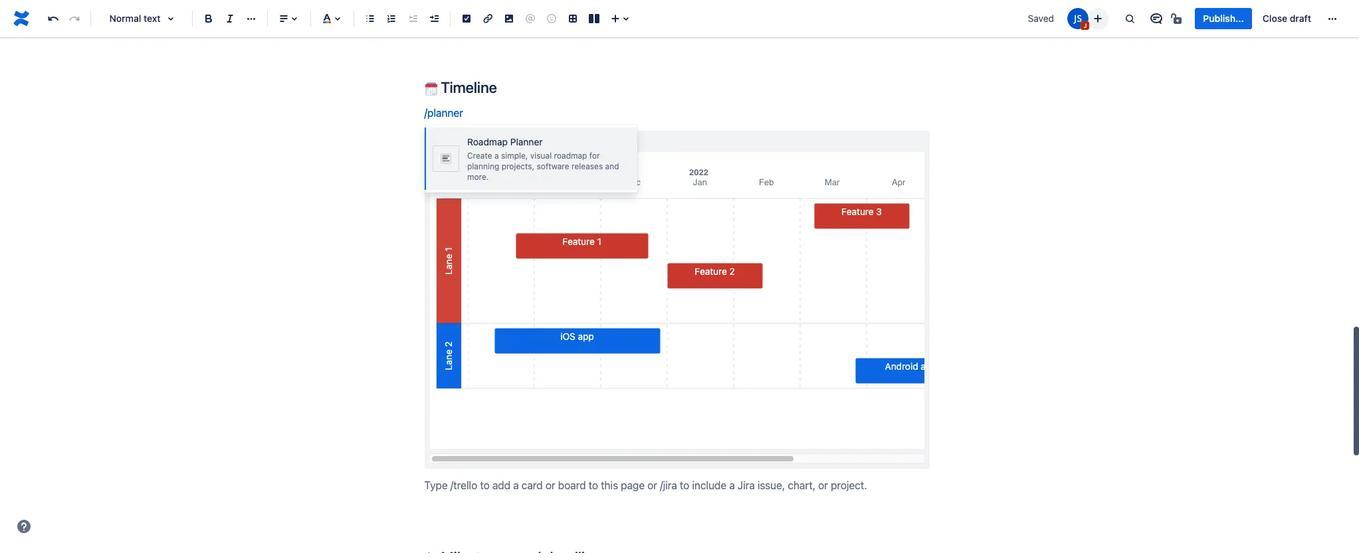 Task type: describe. For each thing, give the bounding box(es) containing it.
action item image
[[459, 11, 475, 27]]

more image
[[1325, 11, 1341, 27]]

bold ⌘b image
[[201, 11, 217, 27]]

planner for roadmap planner
[[494, 135, 531, 147]]

invite to edit image
[[1091, 10, 1107, 26]]

simple,
[[501, 151, 528, 161]]

redo ⌘⇧z image
[[66, 11, 82, 27]]

add image, video, or file image
[[501, 11, 517, 27]]

publish...
[[1204, 13, 1245, 24]]

undo ⌘z image
[[45, 11, 61, 27]]

draft
[[1290, 13, 1312, 24]]

planner field
[[427, 107, 467, 119]]

comment icon image
[[1149, 11, 1165, 27]]

visual
[[530, 151, 552, 161]]

layouts image
[[586, 11, 602, 27]]

help image
[[16, 519, 32, 535]]

more.
[[467, 172, 489, 182]]

emoji image
[[544, 11, 560, 27]]

saved
[[1028, 13, 1055, 24]]

planner for roadmap planner create a simple, visual roadmap for planning projects, software releases and more.
[[510, 136, 543, 148]]

projects,
[[502, 161, 535, 171]]

roadmap planner create a simple, visual roadmap for planning projects, software releases and more.
[[467, 136, 619, 182]]

roadmap planner image
[[430, 133, 446, 149]]



Task type: vqa. For each thing, say whether or not it's contained in the screenshot.
Bold ⌘B ICON
yes



Task type: locate. For each thing, give the bounding box(es) containing it.
planner
[[494, 135, 531, 147], [510, 136, 543, 148]]

roadmap inside roadmap planner create a simple, visual roadmap for planning projects, software releases and more.
[[467, 136, 508, 148]]

roadmap for roadmap planner create a simple, visual roadmap for planning projects, software releases and more.
[[467, 136, 508, 148]]

and
[[605, 161, 619, 171]]

find and replace image
[[1123, 11, 1139, 27]]

outdent ⇧tab image
[[405, 11, 421, 27]]

publish... button
[[1196, 8, 1253, 29]]

italic ⌘i image
[[222, 11, 238, 27]]

numbered list ⌘⇧7 image
[[384, 11, 400, 27]]

planning
[[467, 161, 499, 171]]

a
[[495, 151, 499, 161]]

releases
[[572, 161, 603, 171]]

indent tab image
[[426, 11, 442, 27]]

roadmap
[[446, 135, 491, 147], [467, 136, 508, 148]]

jacob simon image
[[1068, 8, 1089, 29]]

planner
[[427, 107, 463, 119]]

link image
[[480, 11, 496, 27]]

roadmap for roadmap planner
[[446, 135, 491, 147]]

confluence image
[[11, 8, 32, 29]]

close
[[1263, 13, 1288, 24]]

align left image
[[276, 11, 292, 27]]

planner inside roadmap planner create a simple, visual roadmap for planning projects, software releases and more.
[[510, 136, 543, 148]]

/
[[425, 107, 427, 119]]

normal text button
[[96, 4, 187, 33]]

table image
[[565, 11, 581, 27]]

text
[[144, 13, 161, 24]]

confluence image
[[11, 8, 32, 29]]

roadmap
[[554, 151, 587, 161]]

None text field
[[463, 110, 467, 118]]

create
[[467, 151, 492, 161]]

close draft button
[[1255, 8, 1320, 29]]

:calendar_spiral: image
[[425, 82, 438, 96]]

bullet list ⌘⇧8 image
[[362, 11, 378, 27]]

normal
[[109, 13, 141, 24]]

none text field inside planner field
[[463, 110, 467, 118]]

mention image
[[523, 11, 539, 27]]

:calendar_spiral: image
[[425, 82, 438, 96]]

more formatting image
[[243, 11, 259, 27]]

None search field
[[425, 107, 467, 119]]

no restrictions image
[[1170, 11, 1186, 27]]

software
[[537, 161, 570, 171]]

for
[[590, 151, 600, 161]]

timeline
[[438, 78, 497, 96]]

close draft
[[1263, 13, 1312, 24]]

roadmap planner
[[446, 135, 531, 147]]

none search field containing /
[[425, 107, 467, 119]]

normal text
[[109, 13, 161, 24]]



